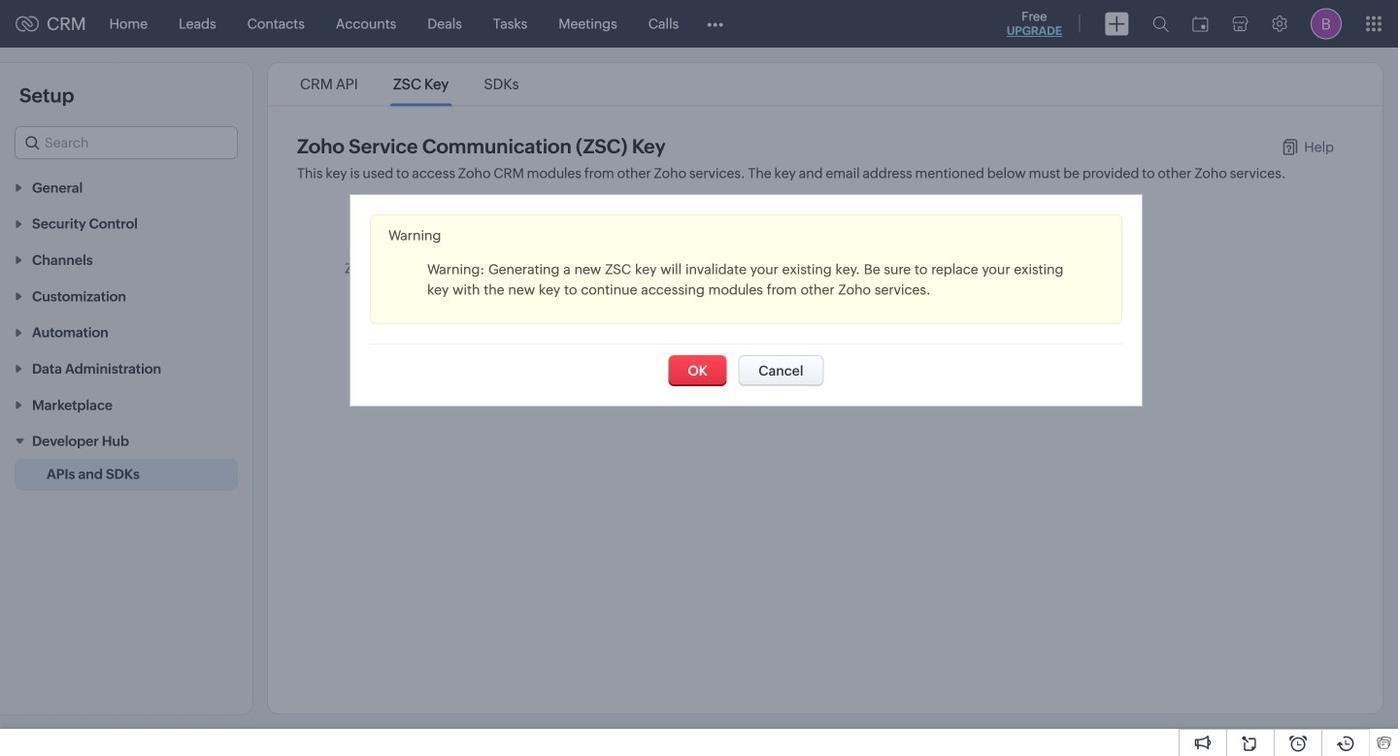 Task type: vqa. For each thing, say whether or not it's contained in the screenshot.
"have"
no



Task type: locate. For each thing, give the bounding box(es) containing it.
logo image
[[16, 16, 39, 32]]

list
[[283, 63, 537, 105]]

None button
[[669, 356, 727, 387], [739, 356, 824, 387], [669, 356, 727, 387], [739, 356, 824, 387]]

region
[[0, 459, 253, 491]]



